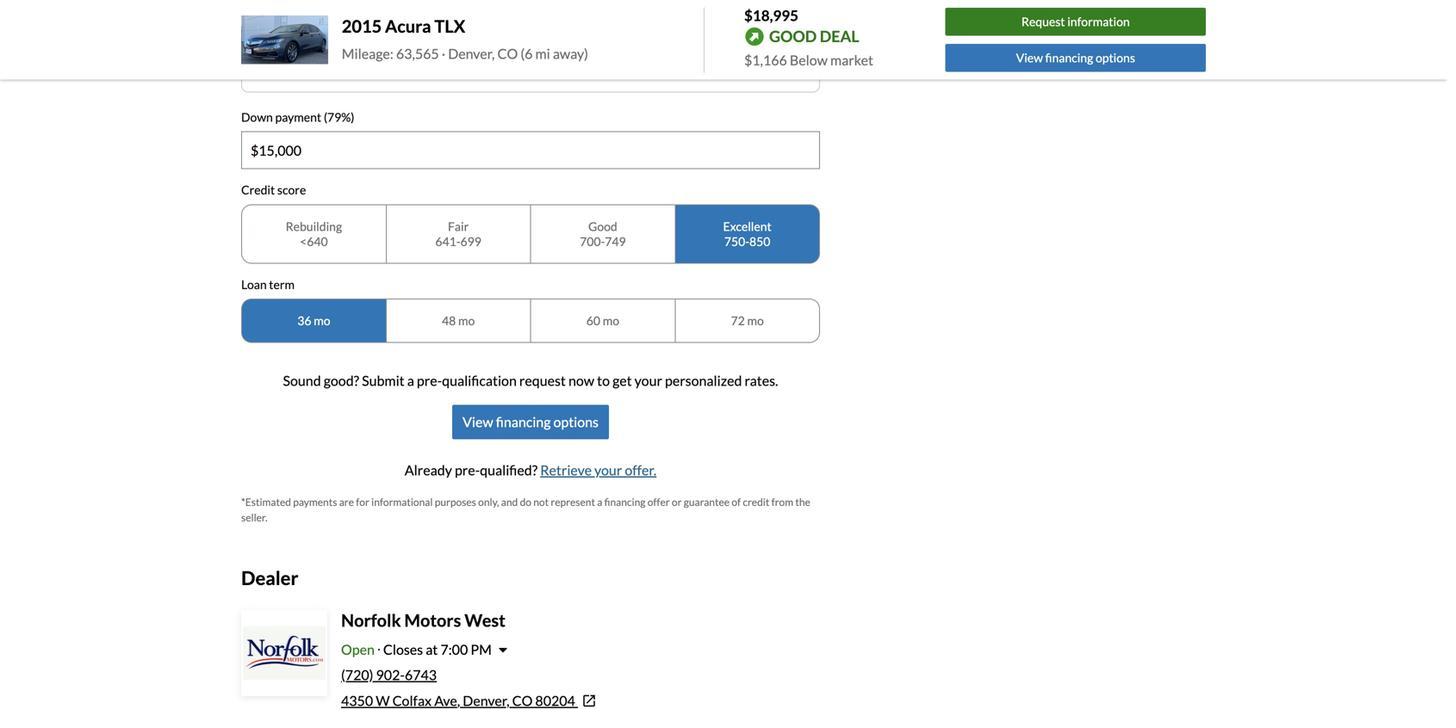 Task type: locate. For each thing, give the bounding box(es) containing it.
apr of 9.64%
[[490, 45, 572, 62]]

options down now
[[553, 414, 599, 431]]

mo right 48 at the left top of the page
[[458, 314, 475, 328]]

closes
[[383, 642, 423, 659]]

72
[[731, 314, 745, 328]]

rebuilding <640
[[286, 219, 342, 249]]

63,565
[[396, 45, 439, 62]]

already pre-qualified? retrieve your offer.
[[405, 462, 657, 479]]

1 horizontal spatial of
[[732, 496, 741, 509]]

*estimated payments are for informational purposes only, and do not represent a financing offer or guarantee of credit from the seller.
[[241, 496, 810, 524]]

your right 'get'
[[635, 373, 662, 389]]

a right represent
[[597, 496, 602, 509]]

1 horizontal spatial financing
[[604, 496, 646, 509]]

0 vertical spatial options
[[1096, 50, 1135, 65]]

retrieve your offer. link
[[540, 462, 657, 479]]

at
[[426, 642, 438, 659]]

acura
[[385, 16, 431, 36]]

informational
[[371, 496, 433, 509]]

36
[[297, 314, 311, 328]]

0 horizontal spatial your
[[594, 462, 622, 479]]

view financing options down sound good? submit a pre-qualification request now to get your personalized rates.
[[463, 414, 599, 431]]

1 vertical spatial pre-
[[455, 462, 480, 479]]

2 vertical spatial financing
[[604, 496, 646, 509]]

view down qualification
[[463, 414, 493, 431]]

financing left offer
[[604, 496, 646, 509]]

pre- up purposes
[[455, 462, 480, 479]]

0 horizontal spatial pre-
[[417, 373, 442, 389]]

tlx
[[434, 16, 465, 36]]

$1,166 below market
[[744, 52, 873, 68]]

1 vertical spatial options
[[553, 414, 599, 431]]

apr
[[490, 45, 516, 62]]

norfolk motors west image
[[243, 612, 326, 695]]

options down information
[[1096, 50, 1135, 65]]

1 mo from the left
[[314, 314, 330, 328]]

6743
[[405, 667, 437, 684]]

0 vertical spatial your
[[635, 373, 662, 389]]

payment
[[275, 110, 321, 124]]

0 horizontal spatial a
[[407, 373, 414, 389]]

of left credit
[[732, 496, 741, 509]]

offer.
[[625, 462, 657, 479]]

view financing options
[[1016, 50, 1135, 65], [463, 414, 599, 431]]

<640
[[300, 234, 328, 249]]

2 mo from the left
[[458, 314, 475, 328]]

$1,166
[[744, 52, 787, 68]]

norfolk
[[341, 611, 401, 631]]

view financing options down the request information button
[[1016, 50, 1135, 65]]

not
[[533, 496, 549, 509]]

your left offer.
[[594, 462, 622, 479]]

1 vertical spatial a
[[597, 496, 602, 509]]

good?
[[324, 373, 359, 389]]

1 horizontal spatial view financing options button
[[945, 44, 1206, 72]]

of
[[519, 45, 531, 62], [732, 496, 741, 509]]

mo
[[314, 314, 330, 328], [458, 314, 475, 328], [603, 314, 619, 328], [747, 314, 764, 328]]

motors
[[404, 611, 461, 631]]

financing
[[1045, 50, 1093, 65], [496, 414, 551, 431], [604, 496, 646, 509]]

norfolk motors west link
[[341, 611, 506, 631]]

for
[[356, 496, 369, 509]]

a inside *estimated payments are for informational purposes only, and do not represent a financing offer or guarantee of credit from the seller.
[[597, 496, 602, 509]]

view financing options button
[[945, 44, 1206, 72], [452, 405, 609, 440]]

request information button
[[945, 8, 1206, 36]]

represent
[[551, 496, 595, 509]]

1 horizontal spatial a
[[597, 496, 602, 509]]

1 vertical spatial of
[[732, 496, 741, 509]]

1 vertical spatial view
[[463, 414, 493, 431]]

pre- right submit
[[417, 373, 442, 389]]

financing inside *estimated payments are for informational purposes only, and do not represent a financing offer or guarantee of credit from the seller.
[[604, 496, 646, 509]]

fair
[[448, 219, 469, 234]]

below
[[790, 52, 828, 68]]

rates.
[[745, 373, 778, 389]]

mo for 60 mo
[[603, 314, 619, 328]]

good deal
[[769, 27, 859, 46]]

view financing options button down the request information button
[[945, 44, 1206, 72]]

are
[[339, 496, 354, 509]]

(720) 902-6743
[[341, 667, 437, 684]]

financing down sound good? submit a pre-qualification request now to get your personalized rates.
[[496, 414, 551, 431]]

mo right 72 in the right top of the page
[[747, 314, 764, 328]]

2015 acura tlx image
[[241, 16, 328, 64]]

only,
[[478, 496, 499, 509]]

mo right 36
[[314, 314, 330, 328]]

1 vertical spatial view financing options button
[[452, 405, 609, 440]]

view financing options button down sound good? submit a pre-qualification request now to get your personalized rates.
[[452, 405, 609, 440]]

seller.
[[241, 512, 267, 524]]

1 horizontal spatial view financing options
[[1016, 50, 1135, 65]]

1 horizontal spatial options
[[1096, 50, 1135, 65]]

of right the co
[[519, 45, 531, 62]]

mileage:
[[342, 45, 393, 62]]

0 vertical spatial a
[[407, 373, 414, 389]]

(720)
[[341, 667, 373, 684]]

down
[[241, 110, 273, 124]]

3 mo from the left
[[603, 314, 619, 328]]

options
[[1096, 50, 1135, 65], [553, 414, 599, 431]]

financing down the request information button
[[1045, 50, 1093, 65]]

750-
[[724, 234, 749, 249]]

view
[[1016, 50, 1043, 65], [463, 414, 493, 431]]

mo right 60
[[603, 314, 619, 328]]

2 horizontal spatial financing
[[1045, 50, 1093, 65]]

0 horizontal spatial of
[[519, 45, 531, 62]]

loan
[[241, 277, 267, 292]]

mo for 36 mo
[[314, 314, 330, 328]]

1 horizontal spatial your
[[635, 373, 662, 389]]

credit score
[[241, 183, 306, 197]]

0 vertical spatial view
[[1016, 50, 1043, 65]]

0 horizontal spatial financing
[[496, 414, 551, 431]]

view down request
[[1016, 50, 1043, 65]]

1 horizontal spatial view
[[1016, 50, 1043, 65]]

0 vertical spatial view financing options button
[[945, 44, 1206, 72]]

0 vertical spatial view financing options
[[1016, 50, 1135, 65]]

4 mo from the left
[[747, 314, 764, 328]]

a right submit
[[407, 373, 414, 389]]

1 vertical spatial view financing options
[[463, 414, 599, 431]]

good 700-749
[[580, 219, 626, 249]]

0 vertical spatial of
[[519, 45, 531, 62]]

pre-
[[417, 373, 442, 389], [455, 462, 480, 479]]

fair 641-699
[[435, 219, 481, 249]]



Task type: describe. For each thing, give the bounding box(es) containing it.
(79%)
[[324, 110, 354, 124]]

1 horizontal spatial pre-
[[455, 462, 480, 479]]

of inside *estimated payments are for informational purposes only, and do not represent a financing offer or guarantee of credit from the seller.
[[732, 496, 741, 509]]

sound good? submit a pre-qualification request now to get your personalized rates.
[[283, 373, 778, 389]]

60 mo
[[586, 314, 619, 328]]

0 horizontal spatial options
[[553, 414, 599, 431]]

0 vertical spatial financing
[[1045, 50, 1093, 65]]

information
[[1067, 14, 1130, 29]]

credit
[[743, 496, 770, 509]]

already
[[405, 462, 452, 479]]

(6
[[521, 45, 533, 62]]

mo for 72 mo
[[747, 314, 764, 328]]

caret down image
[[499, 643, 507, 657]]

rebuilding
[[286, 219, 342, 234]]

good
[[588, 219, 617, 234]]

term
[[269, 277, 295, 292]]

0 horizontal spatial view financing options
[[463, 414, 599, 431]]

699
[[460, 234, 481, 249]]

credit
[[241, 183, 275, 197]]

now
[[568, 373, 594, 389]]

*estimated
[[241, 496, 291, 509]]

0 vertical spatial pre-
[[417, 373, 442, 389]]

score
[[277, 183, 306, 197]]

Down payment (79%) text field
[[242, 132, 819, 168]]

denver,
[[448, 45, 495, 62]]

excellent
[[723, 219, 772, 234]]

48
[[442, 314, 456, 328]]

the
[[795, 496, 810, 509]]

good
[[769, 27, 817, 46]]

payments
[[293, 496, 337, 509]]

and
[[501, 496, 518, 509]]

excellent 750-850
[[723, 219, 772, 249]]

co
[[497, 45, 518, 62]]

deal
[[820, 27, 859, 46]]

guarantee
[[684, 496, 730, 509]]

offer
[[647, 496, 670, 509]]

to
[[597, 373, 610, 389]]

mi
[[535, 45, 550, 62]]

sound
[[283, 373, 321, 389]]

60
[[586, 314, 600, 328]]

away)
[[553, 45, 588, 62]]

personalized
[[665, 373, 742, 389]]

from
[[772, 496, 793, 509]]

9.64%
[[534, 45, 572, 62]]

48 mo
[[442, 314, 475, 328]]

west
[[464, 611, 506, 631]]

open
[[341, 642, 375, 659]]

request
[[519, 373, 566, 389]]

·
[[442, 45, 445, 62]]

2015 acura tlx mileage: 63,565 · denver, co (6 mi away)
[[342, 16, 588, 62]]

open closes at 7:00 pm
[[341, 642, 492, 659]]

2015
[[342, 16, 382, 36]]

0 horizontal spatial view
[[463, 414, 493, 431]]

mo for 48 mo
[[458, 314, 475, 328]]

749
[[605, 234, 626, 249]]

get
[[612, 373, 632, 389]]

dealer
[[241, 567, 298, 590]]

pm
[[471, 642, 492, 659]]

0 horizontal spatial view financing options button
[[452, 405, 609, 440]]

(720) 902-6743 link
[[341, 667, 437, 684]]

loan term
[[241, 277, 295, 292]]

72 mo
[[731, 314, 764, 328]]

36 mo
[[297, 314, 330, 328]]

down payment (79%)
[[241, 110, 354, 124]]

purposes
[[435, 496, 476, 509]]

qualification
[[442, 373, 517, 389]]

7:00
[[440, 642, 468, 659]]

do
[[520, 496, 531, 509]]

or
[[672, 496, 682, 509]]

850
[[749, 234, 770, 249]]

1 vertical spatial your
[[594, 462, 622, 479]]

641-
[[435, 234, 460, 249]]

norfolk motors west
[[341, 611, 506, 631]]

qualified?
[[480, 462, 538, 479]]

retrieve
[[540, 462, 592, 479]]

$18,995
[[744, 6, 798, 24]]

1 vertical spatial financing
[[496, 414, 551, 431]]

700-
[[580, 234, 605, 249]]



Task type: vqa. For each thing, say whether or not it's contained in the screenshot.
rating related to Dealer rating
no



